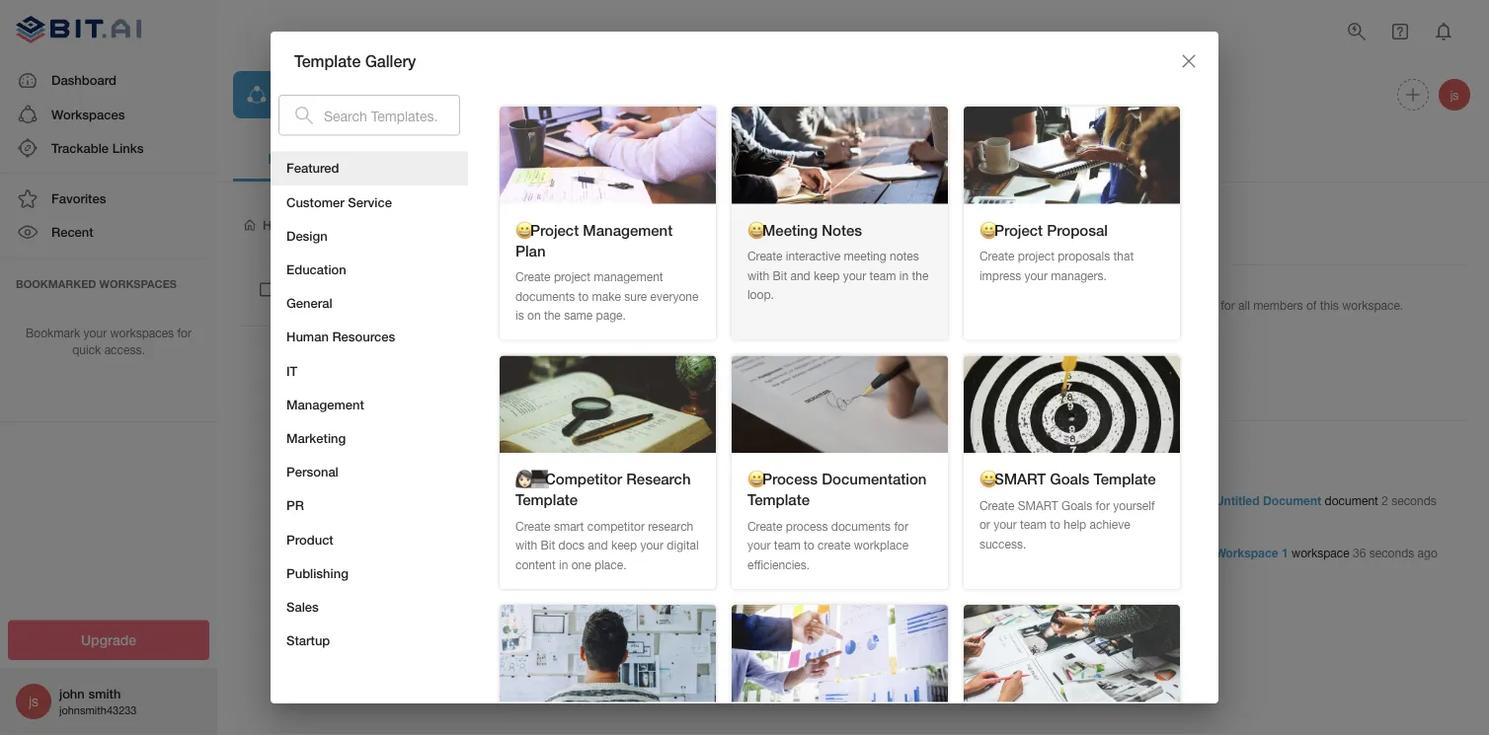 Task type: describe. For each thing, give the bounding box(es) containing it.
everyone
[[650, 289, 699, 303]]

😀smart
[[980, 471, 1046, 489]]

workspaces
[[51, 106, 125, 122]]

1 vertical spatial 2 seconds ago
[[1114, 494, 1437, 524]]

😀project management plan image
[[500, 107, 716, 204]]

😀project management plan
[[516, 221, 673, 260]]

achieve
[[1090, 518, 1131, 532]]

your inside create project proposals that impress your managers.
[[1025, 269, 1048, 282]]

1 vertical spatial untitled
[[1216, 494, 1260, 507]]

create smart competitor research with bit docs and keep your digital content in one place.
[[516, 519, 699, 572]]

management inside button
[[286, 397, 364, 412]]

publishing
[[286, 566, 349, 581]]

create project management documents to make sure everyone is on the same page.
[[516, 270, 699, 322]]

design
[[286, 228, 328, 243]]

😀process documentation template
[[748, 471, 927, 509]]

proposals
[[1058, 249, 1110, 263]]

one
[[572, 558, 591, 572]]

team inside create process documents for your team to create workplace efficiencies.
[[774, 539, 801, 553]]

plan
[[516, 242, 546, 260]]

0 vertical spatial 2 seconds ago
[[454, 299, 525, 312]]

john smith johnsmith43233
[[59, 687, 137, 717]]

notes
[[890, 249, 919, 263]]

the inside create project management documents to make sure everyone is on the same page.
[[544, 309, 561, 322]]

create project proposals that impress your managers.
[[980, 249, 1134, 282]]

your inside create process documents for your team to create workplace efficiencies.
[[748, 539, 771, 553]]

with for 😀meeting notes
[[748, 269, 770, 282]]

john for john smith created untitled document document
[[1114, 494, 1137, 507]]

😀smart goals template
[[980, 471, 1156, 489]]

workspace 1 link
[[1216, 546, 1289, 560]]

settings
[[753, 150, 820, 166]]

😀project for 😀project proposal
[[980, 221, 1043, 239]]

bookmark your workspaces for quick access.
[[26, 327, 192, 357]]

dashboard
[[51, 73, 117, 88]]

bookmarked workspaces
[[16, 278, 177, 290]]

sales button
[[271, 591, 468, 625]]

bookmark image
[[415, 83, 438, 107]]

design button
[[271, 219, 468, 253]]

bit for 👩🏻💻competitor research template
[[541, 539, 555, 553]]

research
[[626, 471, 691, 489]]

1 horizontal spatial quick
[[1148, 298, 1177, 312]]

impress
[[980, 269, 1021, 282]]

template for 😀smart goals template
[[1094, 471, 1156, 489]]

human resources
[[286, 330, 395, 345]]

items
[[1099, 298, 1128, 312]]

insights inside tab list
[[596, 150, 660, 166]]

0 horizontal spatial 1
[[394, 84, 404, 105]]

js inside button
[[1451, 88, 1459, 102]]

customer
[[286, 194, 344, 210]]

workspace.
[[1342, 298, 1404, 312]]

pinned items
[[1079, 239, 1174, 257]]

for for 😀smart goals template
[[1096, 499, 1110, 512]]

documents link
[[233, 134, 391, 182]]

to inside create smart goals for yourself or your team to help achieve success.
[[1050, 518, 1061, 532]]

that
[[1114, 249, 1134, 263]]

marketing
[[286, 431, 346, 446]]

or
[[980, 518, 990, 532]]

36
[[1353, 546, 1366, 560]]

with for 👩🏻💻competitor research template
[[516, 539, 538, 553]]

proposal
[[1047, 221, 1108, 239]]

yourself
[[1113, 499, 1155, 512]]

1 horizontal spatial document
[[1263, 494, 1322, 507]]

for for bookmarked workspaces
[[177, 327, 192, 340]]

team inside create smart goals for yourself or your team to help achieve success.
[[1020, 518, 1047, 532]]

👩🏻💻swot analysis template image
[[732, 606, 948, 703]]

trackable links
[[51, 140, 144, 156]]

create for 😀process documentation template
[[748, 519, 783, 533]]

2 created from the top
[[1172, 546, 1212, 560]]

1 vertical spatial workspace
[[1216, 546, 1279, 560]]

managers.
[[1051, 269, 1107, 282]]

😀project for 😀project management plan
[[516, 221, 579, 239]]

content
[[406, 150, 472, 166]]

create for 😀project management plan
[[516, 270, 551, 284]]

for for 😀process documentation template
[[894, 519, 909, 533]]

place.
[[595, 558, 627, 572]]

loop.
[[748, 288, 774, 302]]

meeting
[[844, 249, 887, 263]]

😀project proposal
[[980, 221, 1108, 239]]

team inside create interactive meeting notes with bit and keep your team in the loop.
[[870, 269, 896, 282]]

your inside create smart competitor research with bit docs and keep your digital content in one place.
[[641, 539, 664, 553]]

template for 😀process documentation template
[[748, 491, 810, 509]]

favorites button
[[0, 182, 217, 216]]

😀process
[[748, 471, 818, 489]]

js button
[[1436, 76, 1474, 114]]

for right items
[[1131, 298, 1145, 312]]

new
[[1003, 217, 1031, 234]]

template for 👩🏻💻competitor research template
[[516, 491, 578, 509]]

favorite image
[[479, 268, 503, 292]]

upgrade button
[[8, 621, 209, 661]]

trackable links button
[[0, 131, 217, 165]]

settings link
[[707, 134, 865, 182]]

create new
[[957, 217, 1031, 234]]

create for 😀meeting notes
[[748, 249, 783, 263]]

make
[[592, 289, 621, 303]]

sales
[[286, 600, 319, 615]]

management
[[594, 270, 663, 284]]

0 horizontal spatial document
[[401, 271, 472, 289]]

bookmarked
[[16, 278, 96, 290]]

😀meeting
[[748, 221, 818, 239]]

untitled document
[[344, 271, 472, 289]]

in inside create interactive meeting notes with bit and keep your team in the loop.
[[900, 269, 909, 282]]

access.
[[104, 343, 145, 357]]

trackable
[[51, 140, 109, 156]]

home link
[[241, 216, 298, 234]]

keep inside create smart competitor research with bit docs and keep your digital content in one place.
[[611, 539, 637, 553]]

goals inside create smart goals for yourself or your team to help achieve success.
[[1062, 499, 1093, 512]]

and inside create smart competitor research with bit docs and keep your digital content in one place.
[[588, 539, 608, 553]]

content library
[[406, 150, 534, 166]]

sure
[[625, 289, 647, 303]]

create for 😀smart goals template
[[980, 499, 1015, 512]]

johnsmith43233
[[59, 705, 137, 717]]

pr
[[286, 498, 304, 514]]

template gallery
[[294, 52, 416, 70]]



Task type: vqa. For each thing, say whether or not it's contained in the screenshot.
top in
yes



Task type: locate. For each thing, give the bounding box(es) containing it.
your inside bookmark your workspaces for quick access.
[[84, 327, 107, 340]]

0 vertical spatial documents
[[516, 289, 575, 303]]

untitled down design button
[[344, 271, 397, 289]]

competitor
[[587, 519, 645, 533]]

quick left access
[[1148, 298, 1177, 312]]

2 horizontal spatial to
[[1050, 518, 1061, 532]]

in inside create smart competitor research with bit docs and keep your digital content in one place.
[[559, 558, 568, 572]]

0 vertical spatial 1
[[394, 84, 404, 105]]

template up workspace 1
[[294, 52, 361, 70]]

workspace 1
[[296, 84, 404, 105]]

seconds right 36
[[1370, 546, 1415, 560]]

1 horizontal spatial untitled
[[1216, 494, 1260, 507]]

0 horizontal spatial to
[[578, 289, 589, 303]]

team up efficiencies.
[[774, 539, 801, 553]]

1 vertical spatial ago
[[1114, 510, 1134, 524]]

👩🏻💻competitor research template
[[516, 471, 691, 509]]

john up johnsmith43233
[[59, 687, 85, 702]]

documents up on
[[516, 289, 575, 303]]

0 horizontal spatial untitled
[[344, 271, 397, 289]]

template gallery dialog
[[271, 32, 1219, 736]]

for up "workplace"
[[894, 519, 909, 533]]

1 horizontal spatial to
[[804, 539, 815, 553]]

quick
[[1148, 298, 1177, 312], [72, 343, 101, 357]]

2 seconds ago up 'workspace 1' link
[[1114, 494, 1437, 524]]

for inside create process documents for your team to create workplace efficiencies.
[[894, 519, 909, 533]]

1 left bookmark image
[[394, 84, 404, 105]]

0 vertical spatial ago
[[507, 299, 525, 312]]

1 vertical spatial smith
[[88, 687, 121, 702]]

keep
[[814, 269, 840, 282], [611, 539, 637, 553]]

your
[[843, 269, 866, 282], [1025, 269, 1048, 282], [84, 327, 107, 340], [994, 518, 1017, 532], [641, 539, 664, 553], [748, 539, 771, 553]]

it button
[[271, 354, 468, 388]]

resources
[[332, 330, 395, 345]]

0 vertical spatial and
[[791, 269, 811, 282]]

0 vertical spatial the
[[912, 269, 929, 282]]

documents inside create process documents for your team to create workplace efficiencies.
[[832, 519, 891, 533]]

management up management
[[583, 221, 673, 239]]

john up achieve
[[1114, 494, 1137, 507]]

0 vertical spatial quick
[[1148, 298, 1177, 312]]

👩🏻💻competitor
[[516, 471, 622, 489]]

1 vertical spatial document
[[1263, 494, 1322, 507]]

smith inside john smith johnsmith43233
[[88, 687, 121, 702]]

featured button
[[271, 152, 468, 186]]

template
[[294, 52, 361, 70], [1094, 471, 1156, 489], [516, 491, 578, 509], [748, 491, 810, 509]]

1 vertical spatial goals
[[1062, 499, 1093, 512]]

created
[[1172, 494, 1212, 507], [1172, 546, 1212, 560]]

upgrade
[[81, 633, 136, 649]]

for inside create smart goals for yourself or your team to help achieve success.
[[1096, 499, 1110, 512]]

to inside create process documents for your team to create workplace efficiencies.
[[804, 539, 815, 553]]

create left new
[[957, 217, 999, 234]]

to left help
[[1050, 518, 1061, 532]]

product button
[[271, 523, 468, 557]]

project for management
[[554, 270, 591, 284]]

0 vertical spatial js
[[1451, 88, 1459, 102]]

general
[[286, 296, 333, 311]]

project up same
[[554, 270, 591, 284]]

startup
[[286, 633, 330, 649]]

smith down today
[[1140, 494, 1169, 507]]

created workspace 1 workspace 36 seconds ago
[[1169, 546, 1438, 560]]

with up content
[[516, 539, 538, 553]]

all
[[1239, 298, 1250, 312]]

quick inside bookmark your workspaces for quick access.
[[72, 343, 101, 357]]

create inside create project proposals that impress your managers.
[[980, 249, 1015, 263]]

your up efficiencies.
[[748, 539, 771, 553]]

goals up smart
[[1050, 471, 1090, 489]]

with
[[748, 269, 770, 282], [516, 539, 538, 553]]

create process documents for your team to create workplace efficiencies.
[[748, 519, 909, 572]]

workspace
[[1292, 546, 1350, 560]]

0 vertical spatial 2
[[454, 299, 460, 312]]

and down interactive on the right top of page
[[791, 269, 811, 282]]

project for proposal
[[1018, 249, 1055, 263]]

template down today
[[1094, 471, 1156, 489]]

of
[[1307, 298, 1317, 312]]

1 vertical spatial seconds
[[1392, 494, 1437, 507]]

create inside create new button
[[957, 217, 999, 234]]

1 vertical spatial insights
[[1079, 394, 1136, 413]]

template inside 😀process documentation template
[[748, 491, 810, 509]]

1 horizontal spatial team
[[870, 269, 896, 282]]

1 horizontal spatial with
[[748, 269, 770, 282]]

1 vertical spatial team
[[1020, 518, 1047, 532]]

😀brainstorm template image
[[500, 606, 716, 703]]

template inside the 👩🏻💻competitor research template
[[516, 491, 578, 509]]

template down the 👩🏻💻competitor
[[516, 491, 578, 509]]

0 horizontal spatial workspace
[[296, 84, 389, 105]]

1 horizontal spatial js
[[1451, 88, 1459, 102]]

create up or
[[980, 499, 1015, 512]]

your inside create smart goals for yourself or your team to help achieve success.
[[994, 518, 1017, 532]]

1 vertical spatial 2
[[1382, 494, 1389, 507]]

create new button
[[941, 205, 1047, 245]]

interactive
[[786, 249, 841, 263]]

john inside john smith johnsmith43233
[[59, 687, 85, 702]]

for inside bookmark your workspaces for quick access.
[[177, 327, 192, 340]]

customer service
[[286, 194, 392, 210]]

tab list containing documents
[[233, 134, 1474, 182]]

the right on
[[544, 309, 561, 322]]

bit up loop.
[[773, 269, 787, 282]]

1 vertical spatial management
[[286, 397, 364, 412]]

1 horizontal spatial keep
[[814, 269, 840, 282]]

ago right 36
[[1418, 546, 1438, 560]]

document
[[1325, 494, 1379, 507]]

0 vertical spatial insights
[[596, 150, 660, 166]]

create
[[957, 217, 999, 234], [748, 249, 783, 263], [980, 249, 1015, 263], [516, 270, 551, 284], [980, 499, 1015, 512], [516, 519, 551, 533], [748, 519, 783, 533]]

1 vertical spatial js
[[29, 694, 39, 710]]

0 horizontal spatial project
[[554, 270, 591, 284]]

template down 😀process
[[748, 491, 810, 509]]

😀project
[[516, 221, 579, 239], [980, 221, 1043, 239]]

create
[[818, 539, 851, 553]]

2 horizontal spatial ago
[[1418, 546, 1438, 560]]

1 horizontal spatial bit
[[773, 269, 787, 282]]

created right yourself
[[1172, 494, 1212, 507]]

😀project up 'impress'
[[980, 221, 1043, 239]]

create for 👩🏻💻competitor research template
[[516, 519, 551, 533]]

😀project up plan
[[516, 221, 579, 239]]

0 vertical spatial management
[[583, 221, 673, 239]]

😀project inside 😀project management plan
[[516, 221, 579, 239]]

🎨 brand style guide image
[[964, 606, 1180, 703]]

in left one
[[559, 558, 568, 572]]

for up achieve
[[1096, 499, 1110, 512]]

general button
[[271, 287, 468, 321]]

members
[[1254, 298, 1303, 312]]

customer service button
[[271, 186, 468, 219]]

and
[[791, 269, 811, 282], [588, 539, 608, 553]]

0 vertical spatial workspace
[[296, 84, 389, 105]]

your inside create interactive meeting notes with bit and keep your team in the loop.
[[843, 269, 866, 282]]

untitled up 'workspace 1' link
[[1216, 494, 1260, 507]]

documents up "workplace"
[[832, 519, 891, 533]]

create inside create interactive meeting notes with bit and keep your team in the loop.
[[748, 249, 783, 263]]

ago left on
[[507, 299, 525, 312]]

team down smart
[[1020, 518, 1047, 532]]

1 horizontal spatial management
[[583, 221, 673, 239]]

Search Templates... search field
[[324, 95, 460, 136]]

workspace down template gallery
[[296, 84, 389, 105]]

bit inside create smart competitor research with bit docs and keep your digital content in one place.
[[541, 539, 555, 553]]

create for 😀project proposal
[[980, 249, 1015, 263]]

human
[[286, 330, 329, 345]]

workplace
[[854, 539, 909, 553]]

for right workspaces
[[177, 327, 192, 340]]

1 horizontal spatial project
[[1018, 249, 1055, 263]]

with inside create smart competitor research with bit docs and keep your digital content in one place.
[[516, 539, 538, 553]]

1 horizontal spatial the
[[912, 269, 929, 282]]

1 horizontal spatial 2
[[1382, 494, 1389, 507]]

smart
[[1018, 499, 1059, 512]]

0 vertical spatial in
[[900, 269, 909, 282]]

document left favorite image
[[401, 271, 472, 289]]

content library link
[[391, 134, 549, 182]]

with inside create interactive meeting notes with bit and keep your team in the loop.
[[748, 269, 770, 282]]

create inside create process documents for your team to create workplace efficiencies.
[[748, 519, 783, 533]]

0 horizontal spatial in
[[559, 558, 568, 572]]

team down meeting
[[870, 269, 896, 282]]

marketing button
[[271, 422, 468, 456]]

0 vertical spatial document
[[401, 271, 472, 289]]

0 vertical spatial goals
[[1050, 471, 1090, 489]]

efficiencies.
[[748, 558, 810, 572]]

1 vertical spatial documents
[[832, 519, 891, 533]]

1 vertical spatial to
[[1050, 518, 1061, 532]]

project down 😀project proposal
[[1018, 249, 1055, 263]]

1 horizontal spatial ago
[[1114, 510, 1134, 524]]

😀meeting notes image
[[732, 107, 948, 204]]

1 horizontal spatial 1
[[1282, 546, 1289, 560]]

smart
[[554, 519, 584, 533]]

1 horizontal spatial and
[[791, 269, 811, 282]]

your down research
[[641, 539, 664, 553]]

same
[[564, 309, 593, 322]]

your up success.
[[994, 518, 1017, 532]]

document
[[401, 271, 472, 289], [1263, 494, 1322, 507]]

create smart goals for yourself or your team to help achieve success.
[[980, 499, 1155, 551]]

create inside create smart competitor research with bit docs and keep your digital content in one place.
[[516, 519, 551, 533]]

0 horizontal spatial documents
[[516, 289, 575, 303]]

project inside create project management documents to make sure everyone is on the same page.
[[554, 270, 591, 284]]

tab list
[[233, 134, 1474, 182]]

1 horizontal spatial in
[[900, 269, 909, 282]]

0 vertical spatial project
[[1018, 249, 1055, 263]]

👩🏻💻competitor research template image
[[500, 356, 716, 453]]

research
[[648, 519, 694, 533]]

dashboard button
[[0, 64, 217, 98]]

0 horizontal spatial 😀project
[[516, 221, 579, 239]]

items
[[1134, 239, 1174, 257]]

digital
[[667, 539, 699, 553]]

project
[[1018, 249, 1055, 263], [554, 270, 591, 284]]

featured
[[286, 161, 339, 176]]

😀process documentation template image
[[732, 356, 948, 453]]

create down "😀meeting"
[[748, 249, 783, 263]]

1 vertical spatial and
[[588, 539, 608, 553]]

1 vertical spatial project
[[554, 270, 591, 284]]

0 vertical spatial john
[[1114, 494, 1137, 507]]

john for john smith johnsmith43233
[[59, 687, 85, 702]]

startup button
[[271, 625, 468, 658]]

0 vertical spatial created
[[1172, 494, 1212, 507]]

keep inside create interactive meeting notes with bit and keep your team in the loop.
[[814, 269, 840, 282]]

management inside 😀project management plan
[[583, 221, 673, 239]]

keep down interactive on the right top of page
[[814, 269, 840, 282]]

1 😀project from the left
[[516, 221, 579, 239]]

2 😀project from the left
[[980, 221, 1043, 239]]

bit inside create interactive meeting notes with bit and keep your team in the loop.
[[773, 269, 787, 282]]

0 vertical spatial with
[[748, 269, 770, 282]]

your down meeting
[[843, 269, 866, 282]]

0 horizontal spatial quick
[[72, 343, 101, 357]]

untitled document link
[[1216, 494, 1322, 507]]

0 horizontal spatial bit
[[541, 539, 555, 553]]

this
[[1320, 298, 1339, 312]]

project inside create project proposals that impress your managers.
[[1018, 249, 1055, 263]]

bit for 😀meeting notes
[[773, 269, 787, 282]]

favorites
[[51, 191, 106, 206]]

and inside create interactive meeting notes with bit and keep your team in the loop.
[[791, 269, 811, 282]]

documents inside create project management documents to make sure everyone is on the same page.
[[516, 289, 575, 303]]

1 created from the top
[[1172, 494, 1212, 507]]

your right 'impress'
[[1025, 269, 1048, 282]]

0 vertical spatial untitled
[[344, 271, 397, 289]]

create up efficiencies.
[[748, 519, 783, 533]]

0 horizontal spatial the
[[544, 309, 561, 322]]

create up 'impress'
[[980, 249, 1015, 263]]

for left all
[[1221, 298, 1235, 312]]

0 vertical spatial to
[[578, 289, 589, 303]]

😀project proposal image
[[964, 107, 1180, 204]]

2 vertical spatial team
[[774, 539, 801, 553]]

2 inside "2 seconds ago"
[[1382, 494, 1389, 507]]

0 vertical spatial smith
[[1140, 494, 1169, 507]]

john smith created untitled document document
[[1114, 494, 1379, 507]]

insights up 😀project management plan
[[596, 150, 660, 166]]

0 horizontal spatial team
[[774, 539, 801, 553]]

publishing button
[[271, 557, 468, 591]]

0 vertical spatial team
[[870, 269, 896, 282]]

keep down competitor
[[611, 539, 637, 553]]

the inside create interactive meeting notes with bit and keep your team in the loop.
[[912, 269, 929, 282]]

to down process
[[804, 539, 815, 553]]

0 vertical spatial bit
[[773, 269, 787, 282]]

1 vertical spatial 1
[[1282, 546, 1289, 560]]

2 vertical spatial to
[[804, 539, 815, 553]]

seconds
[[463, 299, 504, 312], [1392, 494, 1437, 507], [1370, 546, 1415, 560]]

pr button
[[271, 489, 468, 523]]

bit
[[773, 269, 787, 282], [541, 539, 555, 553]]

and up place.
[[588, 539, 608, 553]]

access
[[1180, 298, 1218, 312]]

goals up help
[[1062, 499, 1093, 512]]

in down notes on the top right
[[900, 269, 909, 282]]

management up marketing
[[286, 397, 364, 412]]

0 horizontal spatial 2
[[454, 299, 460, 312]]

success.
[[980, 537, 1026, 551]]

seconds down favorite image
[[463, 299, 504, 312]]

create inside create project management documents to make sure everyone is on the same page.
[[516, 270, 551, 284]]

created left 'workspace 1' link
[[1172, 546, 1212, 560]]

personal
[[286, 465, 339, 480]]

process
[[786, 519, 828, 533]]

1 vertical spatial keep
[[611, 539, 637, 553]]

the down notes on the top right
[[912, 269, 929, 282]]

recent button
[[0, 216, 217, 249]]

0 horizontal spatial insights
[[596, 150, 660, 166]]

personal button
[[271, 456, 468, 489]]

2 seconds ago
[[454, 299, 525, 312], [1114, 494, 1437, 524]]

smith up johnsmith43233
[[88, 687, 121, 702]]

0 vertical spatial seconds
[[463, 299, 504, 312]]

0 horizontal spatial management
[[286, 397, 364, 412]]

1 horizontal spatial insights
[[1079, 394, 1136, 413]]

0 horizontal spatial js
[[29, 694, 39, 710]]

0 vertical spatial keep
[[814, 269, 840, 282]]

1 vertical spatial the
[[544, 309, 561, 322]]

2 right document
[[1382, 494, 1389, 507]]

create inside create smart goals for yourself or your team to help achieve success.
[[980, 499, 1015, 512]]

😀smart goals template image
[[964, 356, 1180, 453]]

is
[[516, 309, 524, 322]]

1 left workspace
[[1282, 546, 1289, 560]]

create down plan
[[516, 270, 551, 284]]

smith for john smith created untitled document document
[[1140, 494, 1169, 507]]

on
[[527, 309, 541, 322]]

1 horizontal spatial documents
[[832, 519, 891, 533]]

documents
[[268, 150, 356, 166]]

0 horizontal spatial 2 seconds ago
[[454, 299, 525, 312]]

workspaces
[[110, 327, 174, 340]]

2 vertical spatial seconds
[[1370, 546, 1415, 560]]

to inside create project management documents to make sure everyone is on the same page.
[[578, 289, 589, 303]]

with up loop.
[[748, 269, 770, 282]]

create interactive meeting notes with bit and keep your team in the loop.
[[748, 249, 929, 302]]

0 horizontal spatial john
[[59, 687, 85, 702]]

1 vertical spatial bit
[[541, 539, 555, 553]]

workspace down john smith created untitled document document
[[1216, 546, 1279, 560]]

2 down untitled document
[[454, 299, 460, 312]]

document up created workspace 1 workspace 36 seconds ago
[[1263, 494, 1322, 507]]

1 vertical spatial created
[[1172, 546, 1212, 560]]

1 vertical spatial in
[[559, 558, 568, 572]]

insights up today
[[1079, 394, 1136, 413]]

1 vertical spatial john
[[59, 687, 85, 702]]

seconds right document
[[1392, 494, 1437, 507]]

it
[[286, 363, 298, 379]]

smith for john smith johnsmith43233
[[88, 687, 121, 702]]

your up the access.
[[84, 327, 107, 340]]

human resources button
[[271, 321, 468, 354]]

create left smart
[[516, 519, 551, 533]]

1 vertical spatial with
[[516, 539, 538, 553]]

pin
[[1079, 298, 1096, 312]]

1 horizontal spatial 2 seconds ago
[[1114, 494, 1437, 524]]

team
[[870, 269, 896, 282], [1020, 518, 1047, 532], [774, 539, 801, 553]]

quick down bookmark
[[72, 343, 101, 357]]

service
[[348, 194, 392, 210]]

0 horizontal spatial ago
[[507, 299, 525, 312]]

0 horizontal spatial keep
[[611, 539, 637, 553]]

bookmark
[[26, 327, 80, 340]]

management
[[583, 221, 673, 239], [286, 397, 364, 412]]

links
[[112, 140, 144, 156]]

1 horizontal spatial smith
[[1140, 494, 1169, 507]]

0 horizontal spatial with
[[516, 539, 538, 553]]

0 horizontal spatial smith
[[88, 687, 121, 702]]

management button
[[271, 388, 468, 422]]

bit up content
[[541, 539, 555, 553]]

ago right help
[[1114, 510, 1134, 524]]

2 seconds ago down favorite image
[[454, 299, 525, 312]]

to up same
[[578, 289, 589, 303]]

2 vertical spatial ago
[[1418, 546, 1438, 560]]



